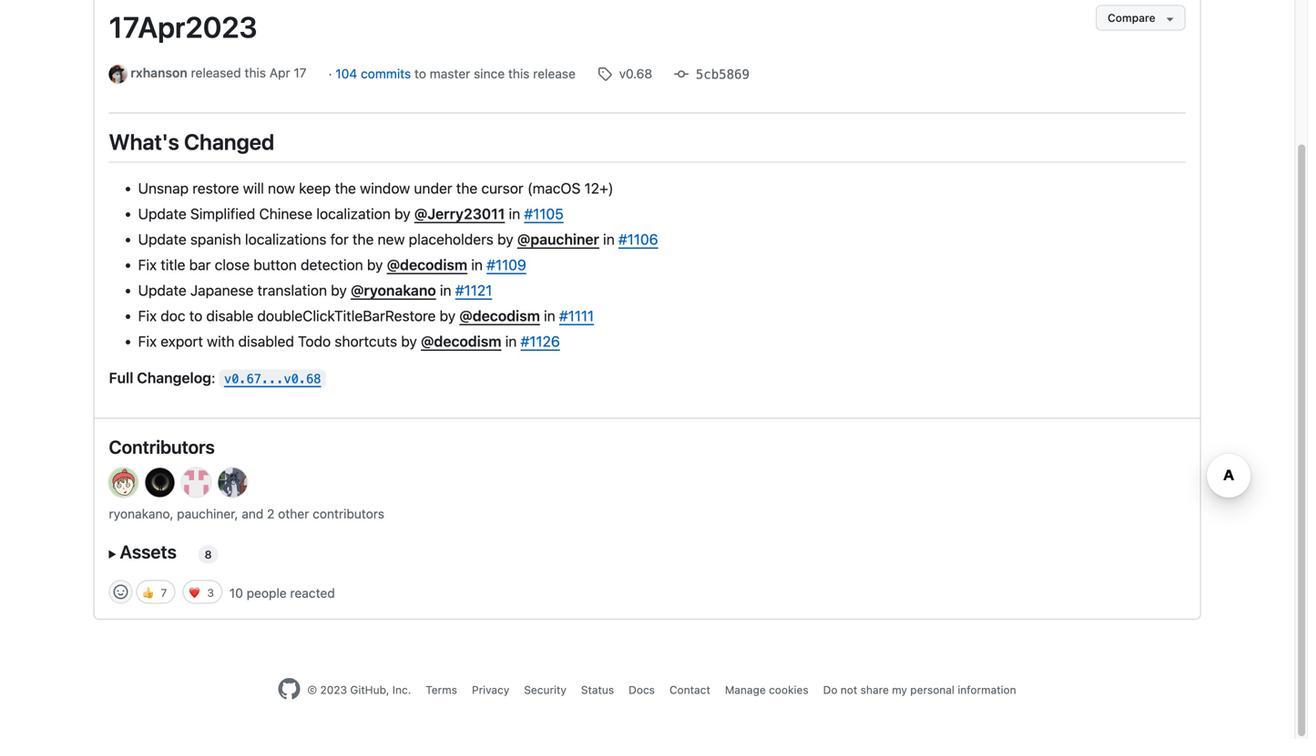Task type: locate. For each thing, give the bounding box(es) containing it.
manage cookies button
[[725, 682, 809, 698]]

in left the '#1121' link
[[440, 282, 452, 299]]

3 fix from the top
[[138, 333, 157, 350]]

the
[[335, 180, 356, 197], [456, 180, 478, 197], [353, 231, 374, 248]]

window
[[360, 180, 410, 197]]

1 vertical spatial @decodism
[[460, 307, 540, 324]]

3
[[207, 587, 214, 599]]

doubleclicktitlebarrestore
[[257, 307, 436, 324]]

in up the '#1121' link
[[472, 256, 483, 273]]

#1126
[[521, 333, 560, 350]]

now
[[268, 180, 295, 197]]

manage cookies
[[725, 684, 809, 696]]

privacy link
[[472, 684, 510, 696]]

cookies
[[769, 684, 809, 696]]

contact
[[670, 684, 711, 696]]

compare
[[1108, 11, 1156, 24]]

with
[[207, 333, 235, 350]]

@decodism link for fix title bar close button detection by
[[387, 256, 468, 273]]

to
[[415, 66, 427, 81], [189, 307, 203, 324]]

fix left export
[[138, 333, 157, 350]]

add or remove reactions element
[[109, 580, 133, 604]]

github,
[[350, 684, 390, 696]]

@jerry23011 link
[[415, 205, 505, 222]]

my
[[892, 684, 908, 696]]

this
[[245, 65, 266, 80], [508, 66, 530, 81]]

tag image
[[598, 66, 612, 81]]

full
[[109, 369, 133, 386]]

status
[[581, 684, 614, 696]]

@ryonakano image
[[109, 468, 138, 497]]

button
[[254, 256, 297, 273]]

disable
[[206, 307, 254, 324]]

information
[[958, 684, 1017, 696]]

© 2023 github, inc.
[[307, 684, 411, 696]]

the right for
[[353, 231, 374, 248]]

share
[[861, 684, 889, 696]]

contact link
[[670, 684, 711, 696]]

security link
[[524, 684, 567, 696]]

:
[[211, 369, 215, 386]]

inc.
[[393, 684, 411, 696]]

add or remove reactions image
[[113, 585, 128, 599]]

this right since
[[508, 66, 530, 81]]

2 vertical spatial @decodism
[[421, 333, 502, 350]]

in left #1111
[[544, 307, 556, 324]]

0 vertical spatial fix
[[138, 256, 157, 273]]

reacted
[[290, 586, 335, 601]]

contributors
[[313, 506, 385, 521]]

v0.67...v0.68 link
[[219, 369, 326, 388]]

keep
[[299, 180, 331, 197]]

detection
[[301, 256, 363, 273]]

localizations
[[245, 231, 327, 248]]

release
[[533, 66, 576, 81]]

17
[[294, 65, 307, 80]]

update down title
[[138, 282, 187, 299]]

@pauchiner link
[[518, 231, 600, 248]]

(macos
[[528, 180, 581, 197]]

v0.68 link
[[598, 64, 653, 83]]

@jerry23011 image
[[218, 468, 247, 497]]

@ryonakano
[[351, 282, 436, 299]]

in left '#1106'
[[603, 231, 615, 248]]

1 vertical spatial @decodism link
[[460, 307, 540, 324]]

1 horizontal spatial to
[[415, 66, 427, 81]]

will
[[243, 180, 264, 197]]

by
[[395, 205, 411, 222], [498, 231, 514, 248], [367, 256, 383, 273], [331, 282, 347, 299], [440, 307, 456, 324], [401, 333, 417, 350]]

#1109
[[487, 256, 527, 273]]

#1111
[[560, 307, 594, 324]]

@decodism link
[[387, 256, 468, 273], [460, 307, 540, 324], [421, 333, 502, 350]]

1 vertical spatial to
[[189, 307, 203, 324]]

❤️ 3
[[189, 586, 214, 601]]

master
[[430, 66, 471, 81]]

1 vertical spatial fix
[[138, 307, 157, 324]]

by down detection
[[331, 282, 347, 299]]

to left master
[[415, 66, 427, 81]]

localization
[[317, 205, 391, 222]]

2 vertical spatial fix
[[138, 333, 157, 350]]

fix left the doc
[[138, 307, 157, 324]]

2 fix from the top
[[138, 307, 157, 324]]

to right the doc
[[189, 307, 203, 324]]

#1106 link
[[619, 231, 659, 248]]

0 horizontal spatial this
[[245, 65, 266, 80]]

fix left title
[[138, 256, 157, 273]]

2 vertical spatial @decodism link
[[421, 333, 502, 350]]

0 vertical spatial to
[[415, 66, 427, 81]]

by up the #1109
[[498, 231, 514, 248]]

update down unsnap
[[138, 205, 187, 222]]

#1126 link
[[521, 333, 560, 350]]

· 104 commits to master           since this release
[[329, 66, 576, 81]]

#1105
[[524, 205, 564, 222]]

104 commits link
[[336, 66, 415, 81]]

by down new
[[367, 256, 383, 273]]

0 horizontal spatial to
[[189, 307, 203, 324]]

@decodism link for fix doc to disable doubleclicktitlebarrestore by
[[460, 307, 540, 324]]

update up title
[[138, 231, 187, 248]]

1 vertical spatial update
[[138, 231, 187, 248]]

disabled
[[238, 333, 294, 350]]

this left apr on the left of the page
[[245, 65, 266, 80]]

@ryonakano link
[[351, 282, 436, 299]]

12+)
[[585, 180, 614, 197]]

simplified
[[190, 205, 255, 222]]

@pauchiner image
[[145, 468, 175, 497]]

changed
[[184, 129, 275, 154]]

in down cursor
[[509, 205, 521, 222]]

2 vertical spatial update
[[138, 282, 187, 299]]

0 vertical spatial @decodism link
[[387, 256, 468, 273]]

#1121 link
[[456, 282, 492, 299]]

shortcuts
[[335, 333, 397, 350]]

0 vertical spatial update
[[138, 205, 187, 222]]

since
[[474, 66, 505, 81]]

assets
[[120, 541, 177, 562]]

👍 7
[[143, 586, 167, 601]]

by up new
[[395, 205, 411, 222]]

placeholders
[[409, 231, 494, 248]]

1 horizontal spatial this
[[508, 66, 530, 81]]



Task type: describe. For each thing, give the bounding box(es) containing it.
homepage image
[[278, 678, 300, 700]]

1 update from the top
[[138, 205, 187, 222]]

what's
[[109, 129, 179, 154]]

©
[[307, 684, 317, 696]]

104
[[336, 66, 358, 81]]

not
[[841, 684, 858, 696]]

#1105 link
[[524, 205, 564, 222]]

17apr2023
[[109, 10, 258, 44]]

spanish
[[190, 231, 241, 248]]

export
[[161, 333, 203, 350]]

bar
[[189, 256, 211, 273]]

terms
[[426, 684, 458, 696]]

docs link
[[629, 684, 655, 696]]

pauchiner,
[[177, 506, 238, 521]]

cursor
[[482, 180, 524, 197]]

in left #1126 link
[[506, 333, 517, 350]]

v0.67...v0.68
[[224, 372, 321, 386]]

@pauchiner
[[518, 231, 600, 248]]

chinese
[[259, 205, 313, 222]]

todo
[[298, 333, 331, 350]]

2 update from the top
[[138, 231, 187, 248]]

personal
[[911, 684, 955, 696]]

security
[[524, 684, 567, 696]]

5cb5869
[[696, 67, 750, 82]]

#1121
[[456, 282, 492, 299]]

for
[[331, 231, 349, 248]]

2023
[[320, 684, 347, 696]]

rxhanson link
[[131, 65, 188, 80]]

@decodism link for fix export with disabled todo shortcuts by
[[421, 333, 502, 350]]

rxhanson
[[131, 65, 188, 80]]

by down the '#1121' link
[[440, 307, 456, 324]]

manage
[[725, 684, 766, 696]]

japanese
[[190, 282, 254, 299]]

status link
[[581, 684, 614, 696]]

doc
[[161, 307, 186, 324]]

ryonakano, pauchiner, and 2 other contributors
[[109, 506, 385, 521]]

10
[[230, 586, 243, 601]]

do not share my personal information button
[[824, 682, 1017, 698]]

privacy
[[472, 684, 510, 696]]

v0.68
[[619, 66, 653, 81]]

3 update from the top
[[138, 282, 187, 299]]

10 people reacted
[[230, 586, 335, 601]]

#1111 link
[[560, 307, 594, 324]]

commit image
[[675, 67, 689, 81]]

1 fix from the top
[[138, 256, 157, 273]]

do
[[824, 684, 838, 696]]

triangle down image
[[1163, 11, 1178, 26]]

by right shortcuts
[[401, 333, 417, 350]]

full changelog : v0.67...v0.68
[[109, 369, 321, 386]]

commits
[[361, 66, 411, 81]]

and
[[242, 506, 264, 521]]

other
[[278, 506, 309, 521]]

apr
[[270, 65, 290, 80]]

@decodism image
[[182, 468, 211, 497]]

#1109 link
[[487, 256, 527, 273]]

👍
[[143, 586, 154, 601]]

·
[[329, 66, 332, 81]]

what's changed
[[109, 129, 275, 154]]

@rxhanson image
[[109, 65, 127, 83]]

to inside the unsnap restore will now keep the window under the cursor (macos 12+) update simplified chinese localization by @jerry23011 in #1105 update spanish localizations for the new placeholders by @pauchiner in #1106 fix title bar close button detection by @decodism in #1109 update japanese translation by @ryonakano in #1121 fix doc to disable doubleclicktitlebarrestore by @decodism in #1111 fix export with disabled todo shortcuts by @decodism in #1126
[[189, 307, 203, 324]]

2
[[267, 506, 275, 521]]

released
[[191, 65, 241, 80]]

translation
[[258, 282, 327, 299]]

docs
[[629, 684, 655, 696]]

do not share my personal information
[[824, 684, 1017, 696]]

compare button
[[1096, 5, 1186, 31]]

0 vertical spatial @decodism
[[387, 256, 468, 273]]

#1106
[[619, 231, 659, 248]]

unsnap
[[138, 180, 189, 197]]

5cb5869 link
[[675, 66, 750, 82]]

title
[[161, 256, 185, 273]]

new
[[378, 231, 405, 248]]

rxhanson released this apr 17
[[131, 65, 307, 80]]

terms link
[[426, 684, 458, 696]]

changelog
[[137, 369, 211, 386]]

the up localization
[[335, 180, 356, 197]]

the up @jerry23011
[[456, 180, 478, 197]]

close
[[215, 256, 250, 273]]



Task type: vqa. For each thing, say whether or not it's contained in the screenshot.
@decodism to the middle
yes



